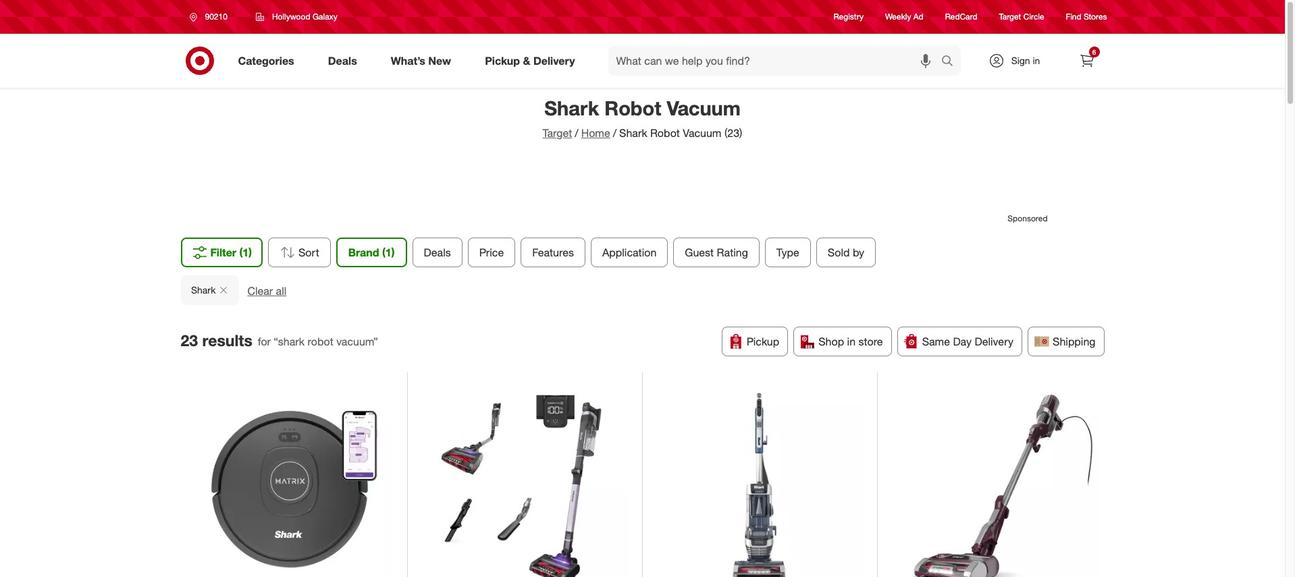 Task type: locate. For each thing, give the bounding box(es) containing it.
1 vertical spatial robot
[[650, 126, 680, 140]]

sponsored
[[1008, 213, 1048, 223]]

1 / from the left
[[575, 126, 579, 140]]

find
[[1066, 12, 1082, 22]]

day
[[953, 335, 972, 348]]

shark right home
[[619, 126, 647, 140]]

in left 'store'
[[847, 335, 856, 348]]

1 vertical spatial in
[[847, 335, 856, 348]]

target inside shark robot vacuum target / home / shark robot vacuum (23)
[[543, 126, 572, 140]]

6
[[1093, 48, 1096, 56]]

shark
[[544, 96, 599, 120], [619, 126, 647, 140]]

sold
[[828, 246, 850, 259]]

in right sign
[[1033, 55, 1040, 66]]

search
[[935, 55, 968, 69]]

6 link
[[1072, 46, 1102, 76]]

0 horizontal spatial (1)
[[239, 246, 252, 259]]

1 horizontal spatial deals
[[424, 246, 451, 259]]

2 / from the left
[[613, 126, 617, 140]]

target
[[999, 12, 1021, 22], [543, 126, 572, 140]]

1 vertical spatial deals
[[424, 246, 451, 259]]

"shark
[[274, 335, 305, 348]]

shark matrix robot vacuum for carpets and hardfloors with self-cleaning brushroll and precision mapping rv2310 image
[[186, 386, 394, 577], [186, 386, 394, 577]]

vacuum
[[667, 96, 741, 120], [683, 126, 722, 140]]

delivery inside 'link'
[[534, 54, 575, 67]]

deals left 'price' button at the top left
[[424, 246, 451, 259]]

filter
[[210, 246, 236, 259]]

1 horizontal spatial /
[[613, 126, 617, 140]]

delivery right the day
[[975, 335, 1014, 348]]

1 horizontal spatial pickup
[[747, 335, 780, 348]]

vacuum left (23)
[[683, 126, 722, 140]]

1 vertical spatial target
[[543, 126, 572, 140]]

2 vertical spatial robot
[[308, 335, 333, 348]]

0 vertical spatial shark
[[544, 96, 599, 120]]

/
[[575, 126, 579, 140], [613, 126, 617, 140]]

weekly ad link
[[885, 11, 924, 23]]

filter (1)
[[210, 246, 252, 259]]

shark up target link
[[544, 96, 599, 120]]

in inside 'button'
[[847, 335, 856, 348]]

/ left home link
[[575, 126, 579, 140]]

redcard link
[[945, 11, 978, 23]]

pickup & delivery link
[[474, 46, 592, 76]]

robot
[[605, 96, 662, 120], [650, 126, 680, 140], [308, 335, 333, 348]]

(1) right the filter
[[239, 246, 252, 259]]

1 horizontal spatial delivery
[[975, 335, 1014, 348]]

1 vertical spatial vacuum
[[683, 126, 722, 140]]

shop
[[819, 335, 844, 348]]

what's new link
[[379, 46, 468, 76]]

in
[[1033, 55, 1040, 66], [847, 335, 856, 348]]

pickup inside 'link'
[[485, 54, 520, 67]]

2 (1) from the left
[[382, 246, 395, 259]]

type
[[777, 246, 800, 259]]

store
[[859, 335, 883, 348]]

0 horizontal spatial pickup
[[485, 54, 520, 67]]

(1)
[[239, 246, 252, 259], [382, 246, 395, 259]]

clear
[[247, 284, 273, 298]]

vacuum up (23)
[[667, 96, 741, 120]]

pickup
[[485, 54, 520, 67], [747, 335, 780, 348]]

deals inside button
[[424, 246, 451, 259]]

application button
[[591, 238, 668, 267]]

0 horizontal spatial deals
[[328, 54, 357, 67]]

shark stratos upright vacuum with duoclean powerfins hairpro, self-cleaning brushroll, odor neutralizer technology - navy - az3002 image
[[656, 386, 864, 577], [656, 386, 864, 577]]

brand
[[348, 246, 379, 259]]

delivery right & at the top
[[534, 54, 575, 67]]

shipping button
[[1028, 327, 1105, 357]]

1 horizontal spatial target
[[999, 12, 1021, 22]]

0 vertical spatial vacuum
[[667, 96, 741, 120]]

1 horizontal spatial in
[[1033, 55, 1040, 66]]

weekly ad
[[885, 12, 924, 22]]

What can we help you find? suggestions appear below search field
[[608, 46, 945, 76]]

filter (1) button
[[181, 238, 263, 267]]

features
[[532, 246, 574, 259]]

sign in link
[[977, 46, 1061, 76]]

new
[[428, 54, 451, 67]]

pickup & delivery
[[485, 54, 575, 67]]

1 (1) from the left
[[239, 246, 252, 259]]

features button
[[521, 238, 586, 267]]

1 vertical spatial delivery
[[975, 335, 1014, 348]]

target left home
[[543, 126, 572, 140]]

sort button
[[268, 238, 331, 267]]

0 vertical spatial deals
[[328, 54, 357, 67]]

shark
[[191, 284, 215, 296]]

price button
[[468, 238, 515, 267]]

shark ultralight pet pro corded stick with hairpro powerfins and odor neutralizer technology - hz702 image
[[891, 386, 1100, 577], [891, 386, 1100, 577]]

target left circle
[[999, 12, 1021, 22]]

sort
[[299, 246, 319, 259]]

results
[[202, 331, 252, 350]]

0 vertical spatial pickup
[[485, 54, 520, 67]]

1 vertical spatial shark
[[619, 126, 647, 140]]

0 horizontal spatial target
[[543, 126, 572, 140]]

/ right home link
[[613, 126, 617, 140]]

23
[[181, 331, 198, 350]]

shark robot vacuum target / home / shark robot vacuum (23)
[[543, 96, 743, 140]]

registry link
[[834, 11, 864, 23]]

0 horizontal spatial delivery
[[534, 54, 575, 67]]

0 horizontal spatial in
[[847, 335, 856, 348]]

deals
[[328, 54, 357, 67], [424, 246, 451, 259]]

23 results for "shark robot vacuum"
[[181, 331, 378, 350]]

target circle link
[[999, 11, 1045, 23]]

deals down galaxy
[[328, 54, 357, 67]]

type button
[[765, 238, 811, 267]]

sign in
[[1012, 55, 1040, 66]]

shark cordless stratos with clean sense iq cordless vacuum - ash purple - iz862h image
[[421, 386, 629, 577], [421, 386, 629, 577]]

hollywood
[[272, 11, 310, 22]]

1 vertical spatial pickup
[[747, 335, 780, 348]]

what's
[[391, 54, 425, 67]]

(1) inside the "filter (1)" button
[[239, 246, 252, 259]]

delivery inside "button"
[[975, 335, 1014, 348]]

what's new
[[391, 54, 451, 67]]

in for shop
[[847, 335, 856, 348]]

sold by button
[[816, 238, 876, 267]]

&
[[523, 54, 531, 67]]

deals for deals link
[[328, 54, 357, 67]]

all
[[276, 284, 286, 298]]

pickup inside "button"
[[747, 335, 780, 348]]

0 vertical spatial in
[[1033, 55, 1040, 66]]

delivery
[[534, 54, 575, 67], [975, 335, 1014, 348]]

0 horizontal spatial /
[[575, 126, 579, 140]]

delivery for pickup & delivery
[[534, 54, 575, 67]]

deals link
[[317, 46, 374, 76]]

clear all button
[[247, 284, 286, 299]]

(1) right brand
[[382, 246, 395, 259]]

rating
[[717, 246, 748, 259]]

0 vertical spatial delivery
[[534, 54, 575, 67]]

1 horizontal spatial (1)
[[382, 246, 395, 259]]

deals button
[[412, 238, 462, 267]]



Task type: vqa. For each thing, say whether or not it's contained in the screenshot.
"Add"
no



Task type: describe. For each thing, give the bounding box(es) containing it.
search button
[[935, 46, 968, 78]]

guest rating
[[685, 246, 748, 259]]

find stores link
[[1066, 11, 1107, 23]]

90210 button
[[181, 5, 242, 29]]

categories
[[238, 54, 294, 67]]

weekly
[[885, 12, 911, 22]]

clear all
[[247, 284, 286, 298]]

shark button
[[181, 276, 239, 305]]

home
[[581, 126, 610, 140]]

vacuum"
[[336, 335, 378, 348]]

pickup for pickup
[[747, 335, 780, 348]]

shipping
[[1053, 335, 1096, 348]]

shop in store
[[819, 335, 883, 348]]

0 vertical spatial target
[[999, 12, 1021, 22]]

hollywood galaxy button
[[247, 5, 346, 29]]

price
[[479, 246, 504, 259]]

same day delivery button
[[897, 327, 1023, 357]]

delivery for same day delivery
[[975, 335, 1014, 348]]

(1) for brand (1)
[[382, 246, 395, 259]]

pickup for pickup & delivery
[[485, 54, 520, 67]]

pickup button
[[722, 327, 788, 357]]

for
[[258, 335, 271, 348]]

1 horizontal spatial shark
[[619, 126, 647, 140]]

0 vertical spatial robot
[[605, 96, 662, 120]]

application
[[602, 246, 657, 259]]

brand (1)
[[348, 246, 395, 259]]

(1) for filter (1)
[[239, 246, 252, 259]]

deals for deals button
[[424, 246, 451, 259]]

home link
[[581, 126, 610, 140]]

guest
[[685, 246, 714, 259]]

same day delivery
[[922, 335, 1014, 348]]

90210
[[205, 11, 228, 22]]

target link
[[543, 126, 572, 140]]

hollywood galaxy
[[272, 11, 338, 22]]

guest rating button
[[674, 238, 760, 267]]

categories link
[[227, 46, 311, 76]]

ad
[[914, 12, 924, 22]]

stores
[[1084, 12, 1107, 22]]

by
[[853, 246, 865, 259]]

in for sign
[[1033, 55, 1040, 66]]

target circle
[[999, 12, 1045, 22]]

robot inside 23 results for "shark robot vacuum"
[[308, 335, 333, 348]]

circle
[[1024, 12, 1045, 22]]

shop in store button
[[794, 327, 892, 357]]

same
[[922, 335, 950, 348]]

redcard
[[945, 12, 978, 22]]

sign
[[1012, 55, 1030, 66]]

0 horizontal spatial shark
[[544, 96, 599, 120]]

sold by
[[828, 246, 865, 259]]

(23)
[[725, 126, 743, 140]]

galaxy
[[313, 11, 338, 22]]

find stores
[[1066, 12, 1107, 22]]

registry
[[834, 12, 864, 22]]



